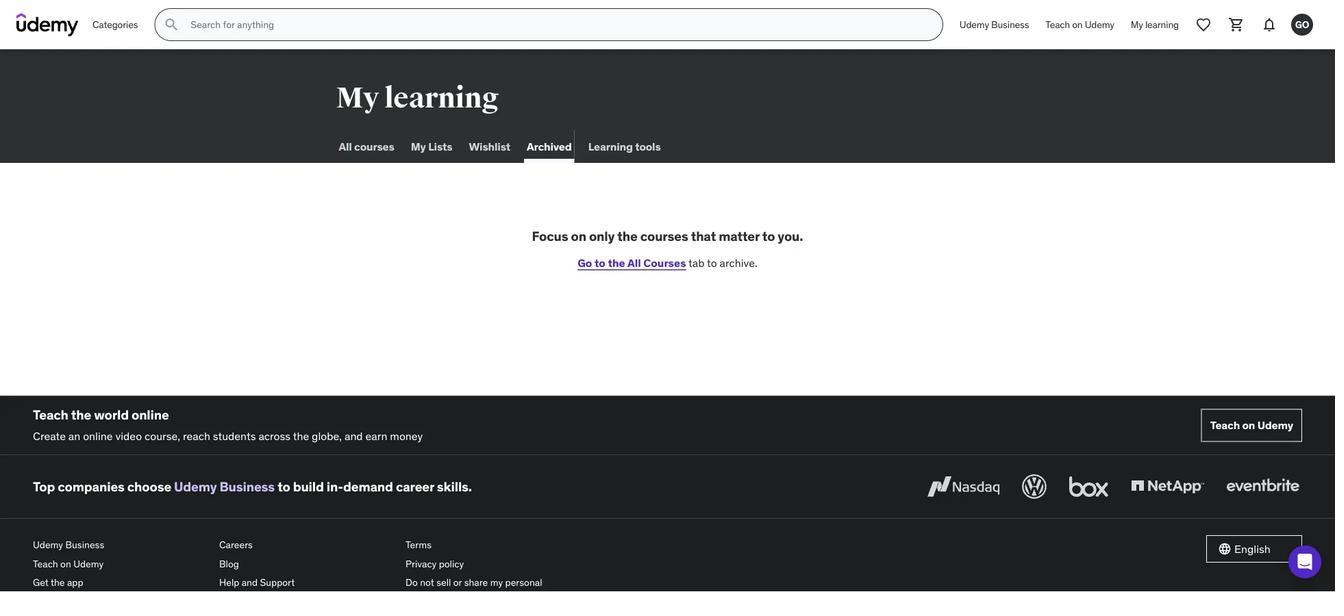 Task type: describe. For each thing, give the bounding box(es) containing it.
in-
[[327, 479, 343, 495]]

video
[[115, 429, 142, 443]]

blog link
[[219, 555, 395, 574]]

share
[[464, 577, 488, 589]]

choose
[[127, 479, 171, 495]]

2 vertical spatial udemy business link
[[33, 536, 208, 555]]

all courses link
[[336, 130, 397, 163]]

go to the all courses tab to archive.
[[578, 256, 758, 270]]

money
[[390, 429, 423, 443]]

support
[[260, 577, 295, 589]]

sell
[[437, 577, 451, 589]]

that
[[691, 228, 716, 245]]

build
[[293, 479, 324, 495]]

privacy policy link
[[406, 555, 581, 574]]

the up an at the bottom
[[71, 407, 91, 424]]

archived
[[527, 139, 572, 153]]

app
[[67, 577, 83, 589]]

across
[[259, 429, 291, 443]]

the left globe,
[[293, 429, 309, 443]]

information
[[406, 590, 455, 593]]

box image
[[1066, 472, 1112, 503]]

careers
[[219, 539, 253, 552]]

globe,
[[312, 429, 342, 443]]

learning inside my learning link
[[1146, 18, 1180, 31]]

categories button
[[84, 8, 146, 41]]

my lists
[[411, 139, 453, 153]]

world
[[94, 407, 129, 424]]

archived link
[[524, 130, 575, 163]]

1 horizontal spatial courses
[[641, 228, 689, 245]]

tools
[[635, 139, 661, 153]]

teach on udemy for teach on udemy link to the middle
[[1046, 18, 1115, 31]]

the right only
[[618, 228, 638, 245]]

2 vertical spatial teach on udemy link
[[33, 555, 208, 574]]

archive.
[[720, 256, 758, 270]]

eventbrite image
[[1224, 472, 1303, 503]]

focus
[[532, 228, 568, 245]]

netapp image
[[1129, 472, 1208, 503]]

teach inside teach the world online create an online video course, reach students across the globe, and earn money
[[33, 407, 68, 424]]

create
[[33, 429, 66, 443]]

my lists link
[[408, 130, 455, 163]]

udemy business teach on udemy get the app
[[33, 539, 104, 589]]

0 vertical spatial all
[[339, 139, 352, 153]]

you.
[[778, 228, 804, 245]]

to right "go"
[[595, 256, 606, 270]]

categories
[[93, 18, 138, 31]]

wishlist image
[[1196, 16, 1212, 33]]

business for udemy business teach on udemy get the app
[[65, 539, 104, 552]]

to right tab
[[707, 256, 717, 270]]

an
[[68, 429, 80, 443]]

business for udemy business
[[992, 18, 1030, 31]]

my learning link
[[1123, 8, 1188, 41]]

reach
[[183, 429, 210, 443]]

blog
[[219, 558, 239, 570]]

skills.
[[437, 479, 472, 495]]

do
[[406, 577, 418, 589]]

go
[[1296, 18, 1310, 31]]

course,
[[145, 429, 180, 443]]

career
[[396, 479, 434, 495]]



Task type: vqa. For each thing, say whether or not it's contained in the screenshot.
and within the Careers Blog Help and Support
yes



Task type: locate. For each thing, give the bounding box(es) containing it.
teach on udemy
[[1046, 18, 1115, 31], [1211, 419, 1294, 433]]

1 horizontal spatial learning
[[1146, 18, 1180, 31]]

on inside udemy business teach on udemy get the app
[[60, 558, 71, 570]]

2 vertical spatial my
[[411, 139, 426, 153]]

nasdaq image
[[925, 472, 1003, 503]]

1 horizontal spatial all
[[628, 256, 641, 270]]

personal
[[505, 577, 543, 589]]

0 vertical spatial learning
[[1146, 18, 1180, 31]]

or
[[454, 577, 462, 589]]

1 horizontal spatial and
[[345, 429, 363, 443]]

top
[[33, 479, 55, 495]]

top companies choose udemy business to build in-demand career skills.
[[33, 479, 472, 495]]

tab
[[689, 256, 705, 270]]

my left lists
[[411, 139, 426, 153]]

0 horizontal spatial business
[[65, 539, 104, 552]]

0 vertical spatial teach on udemy
[[1046, 18, 1115, 31]]

and
[[345, 429, 363, 443], [242, 577, 258, 589]]

courses
[[354, 139, 395, 153], [641, 228, 689, 245]]

online right an at the bottom
[[83, 429, 113, 443]]

go
[[578, 256, 592, 270]]

udemy business link
[[952, 8, 1038, 41], [174, 479, 275, 495], [33, 536, 208, 555]]

get the app link
[[33, 574, 208, 593]]

earn
[[366, 429, 388, 443]]

not
[[420, 577, 434, 589]]

learning up lists
[[384, 80, 499, 116]]

business inside udemy business teach on udemy get the app
[[65, 539, 104, 552]]

0 vertical spatial my learning
[[1131, 18, 1180, 31]]

and left earn
[[345, 429, 363, 443]]

0 horizontal spatial my
[[336, 80, 379, 116]]

on
[[1073, 18, 1083, 31], [571, 228, 587, 245], [1243, 419, 1256, 433], [60, 558, 71, 570]]

1 horizontal spatial my learning
[[1131, 18, 1180, 31]]

notifications image
[[1262, 16, 1278, 33]]

english button
[[1207, 536, 1303, 563]]

only
[[589, 228, 615, 245]]

all courses
[[339, 139, 395, 153]]

do not sell or share my personal information button
[[406, 574, 581, 593]]

terms privacy policy do not sell or share my personal information
[[406, 539, 543, 593]]

teach inside udemy business teach on udemy get the app
[[33, 558, 58, 570]]

terms
[[406, 539, 432, 552]]

demand
[[343, 479, 393, 495]]

help
[[219, 577, 239, 589]]

1 vertical spatial online
[[83, 429, 113, 443]]

the inside udemy business teach on udemy get the app
[[51, 577, 65, 589]]

1 horizontal spatial business
[[220, 479, 275, 495]]

0 horizontal spatial my learning
[[336, 80, 499, 116]]

1 vertical spatial teach on udemy link
[[1202, 410, 1303, 442]]

my
[[1131, 18, 1144, 31], [336, 80, 379, 116], [411, 139, 426, 153]]

2 horizontal spatial teach on udemy link
[[1202, 410, 1303, 442]]

shopping cart with 0 items image
[[1229, 16, 1245, 33]]

udemy
[[960, 18, 990, 31], [1085, 18, 1115, 31], [1258, 419, 1294, 433], [174, 479, 217, 495], [33, 539, 63, 552], [73, 558, 104, 570]]

my up all courses
[[336, 80, 379, 116]]

0 vertical spatial business
[[992, 18, 1030, 31]]

my left the wishlist image
[[1131, 18, 1144, 31]]

0 horizontal spatial teach on udemy
[[1046, 18, 1115, 31]]

0 vertical spatial udemy business link
[[952, 8, 1038, 41]]

learning tools
[[589, 139, 661, 153]]

the right 'get'
[[51, 577, 65, 589]]

1 vertical spatial my
[[336, 80, 379, 116]]

0 vertical spatial online
[[132, 407, 169, 424]]

to left build
[[278, 479, 290, 495]]

business
[[992, 18, 1030, 31], [220, 479, 275, 495], [65, 539, 104, 552]]

0 vertical spatial courses
[[354, 139, 395, 153]]

companies
[[58, 479, 125, 495]]

2 horizontal spatial business
[[992, 18, 1030, 31]]

wishlist link
[[466, 130, 513, 163]]

go link
[[1286, 8, 1319, 41]]

0 vertical spatial teach on udemy link
[[1038, 8, 1123, 41]]

volkswagen image
[[1020, 472, 1050, 503]]

1 vertical spatial udemy business link
[[174, 479, 275, 495]]

2 vertical spatial business
[[65, 539, 104, 552]]

learning
[[1146, 18, 1180, 31], [384, 80, 499, 116]]

0 vertical spatial and
[[345, 429, 363, 443]]

my learning
[[1131, 18, 1180, 31], [336, 80, 499, 116]]

teach
[[1046, 18, 1071, 31], [33, 407, 68, 424], [1211, 419, 1241, 433], [33, 558, 58, 570]]

learning tools link
[[586, 130, 664, 163]]

0 horizontal spatial and
[[242, 577, 258, 589]]

privacy
[[406, 558, 437, 570]]

teach the world online create an online video course, reach students across the globe, and earn money
[[33, 407, 423, 443]]

the
[[618, 228, 638, 245], [608, 256, 626, 270], [71, 407, 91, 424], [293, 429, 309, 443], [51, 577, 65, 589]]

udemy business
[[960, 18, 1030, 31]]

and inside the careers blog help and support
[[242, 577, 258, 589]]

students
[[213, 429, 256, 443]]

teach on udemy link
[[1038, 8, 1123, 41], [1202, 410, 1303, 442], [33, 555, 208, 574]]

get
[[33, 577, 49, 589]]

0 horizontal spatial courses
[[354, 139, 395, 153]]

learning
[[589, 139, 633, 153]]

matter
[[719, 228, 760, 245]]

1 horizontal spatial my
[[411, 139, 426, 153]]

wishlist
[[469, 139, 511, 153]]

my for my lists link
[[411, 139, 426, 153]]

1 horizontal spatial online
[[132, 407, 169, 424]]

courses up courses
[[641, 228, 689, 245]]

learning left the wishlist image
[[1146, 18, 1180, 31]]

my
[[490, 577, 503, 589]]

0 horizontal spatial learning
[[384, 80, 499, 116]]

0 horizontal spatial teach on udemy link
[[33, 555, 208, 574]]

to
[[763, 228, 775, 245], [595, 256, 606, 270], [707, 256, 717, 270], [278, 479, 290, 495]]

teach on udemy for the middle teach on udemy link
[[1211, 419, 1294, 433]]

0 horizontal spatial all
[[339, 139, 352, 153]]

1 vertical spatial courses
[[641, 228, 689, 245]]

1 vertical spatial business
[[220, 479, 275, 495]]

1 horizontal spatial teach on udemy link
[[1038, 8, 1123, 41]]

1 vertical spatial all
[[628, 256, 641, 270]]

the down only
[[608, 256, 626, 270]]

0 horizontal spatial online
[[83, 429, 113, 443]]

and inside teach the world online create an online video course, reach students across the globe, and earn money
[[345, 429, 363, 443]]

my learning up my lists
[[336, 80, 499, 116]]

my learning left the wishlist image
[[1131, 18, 1180, 31]]

careers link
[[219, 536, 395, 555]]

online
[[132, 407, 169, 424], [83, 429, 113, 443]]

Search for anything text field
[[188, 13, 927, 36]]

small image
[[1219, 543, 1232, 557]]

2 horizontal spatial my
[[1131, 18, 1144, 31]]

focus on only the courses that matter to you.
[[532, 228, 804, 245]]

careers blog help and support
[[219, 539, 295, 589]]

1 vertical spatial learning
[[384, 80, 499, 116]]

my for my learning link
[[1131, 18, 1144, 31]]

courses left my lists
[[354, 139, 395, 153]]

1 vertical spatial and
[[242, 577, 258, 589]]

1 vertical spatial my learning
[[336, 80, 499, 116]]

and right the help
[[242, 577, 258, 589]]

to left you. at the right top of the page
[[763, 228, 775, 245]]

go to the all courses link
[[578, 256, 686, 270]]

1 vertical spatial teach on udemy
[[1211, 419, 1294, 433]]

online up course,
[[132, 407, 169, 424]]

policy
[[439, 558, 464, 570]]

english
[[1235, 542, 1271, 557]]

submit search image
[[163, 16, 180, 33]]

1 horizontal spatial teach on udemy
[[1211, 419, 1294, 433]]

help and support link
[[219, 574, 395, 593]]

lists
[[428, 139, 453, 153]]

terms link
[[406, 536, 581, 555]]

udemy image
[[16, 13, 79, 36]]

0 vertical spatial my
[[1131, 18, 1144, 31]]

all
[[339, 139, 352, 153], [628, 256, 641, 270]]

courses
[[644, 256, 686, 270]]



